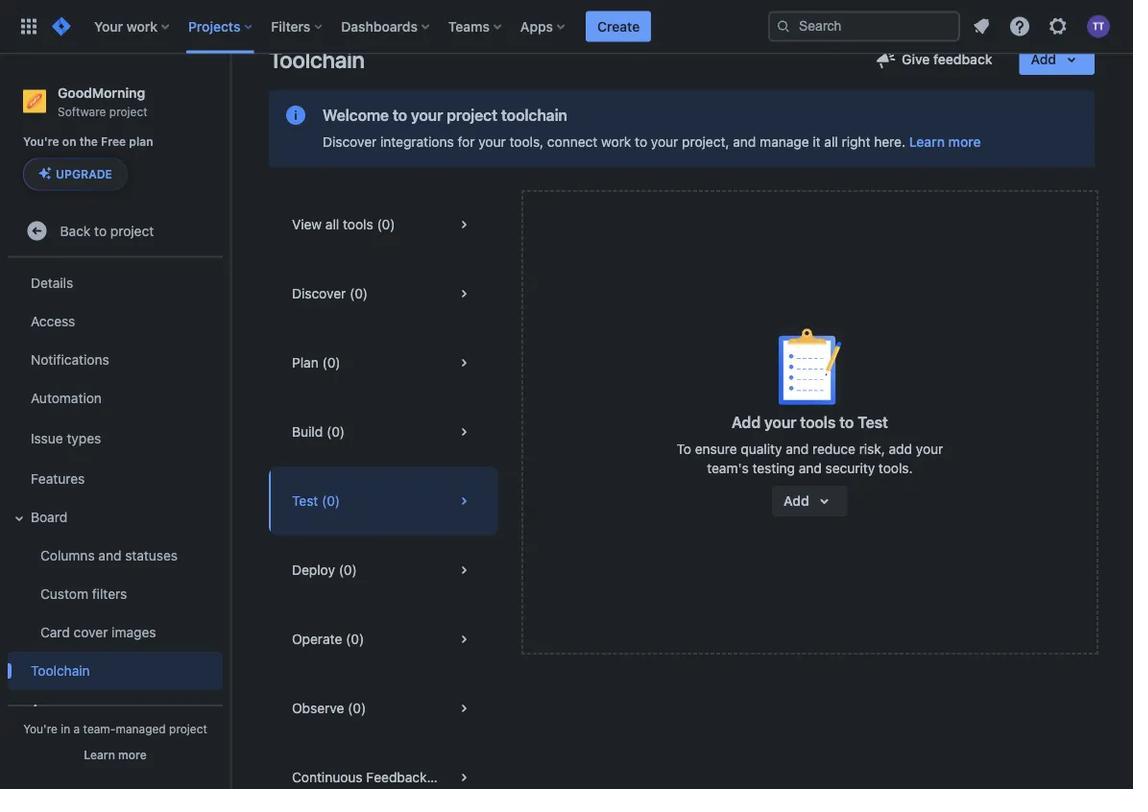 Task type: locate. For each thing, give the bounding box(es) containing it.
goodmorning up software
[[58, 85, 145, 100]]

deploy (0)
[[292, 562, 357, 578]]

expand image inside "board" 'button'
[[8, 507, 31, 530]]

upgrade
[[56, 167, 112, 181]]

project inside welcome to your project toolchain discover integrations for your tools, connect work to your project, and manage it all right here. learn more
[[447, 106, 498, 124]]

your right for
[[479, 134, 506, 150]]

all inside 'button'
[[326, 217, 339, 232]]

1 vertical spatial more
[[118, 748, 147, 762]]

(0) for test (0)
[[322, 493, 340, 509]]

notifications link
[[8, 340, 223, 379]]

1 horizontal spatial test
[[858, 414, 888, 432]]

add button down 'settings' icon
[[1020, 44, 1095, 75]]

add button
[[1020, 44, 1095, 75], [773, 486, 848, 517]]

build (0)
[[292, 424, 345, 440]]

and inside "group"
[[98, 547, 121, 563]]

0 horizontal spatial test
[[292, 493, 318, 509]]

1 vertical spatial toolchain
[[31, 663, 90, 679]]

tools inside 'button'
[[343, 217, 373, 232]]

all right view
[[326, 217, 339, 232]]

continuous feedback (0)
[[292, 770, 449, 786]]

0 vertical spatial all
[[825, 134, 838, 150]]

1 horizontal spatial apps
[[521, 18, 553, 34]]

1 vertical spatial discover
[[292, 286, 346, 302]]

2 you're from the top
[[23, 722, 58, 736]]

1 vertical spatial apps
[[31, 701, 63, 717]]

projects up sidebar navigation icon
[[188, 18, 241, 34]]

give
[[902, 51, 930, 67]]

1 horizontal spatial goodmorning
[[339, 17, 424, 33]]

(0) right operate
[[346, 632, 364, 647]]

deploy (0) button
[[269, 536, 498, 605]]

your
[[411, 106, 443, 124], [479, 134, 506, 150], [651, 134, 679, 150], [765, 414, 797, 432], [916, 441, 944, 457]]

1 vertical spatial you're
[[23, 722, 58, 736]]

to left the project,
[[635, 134, 648, 150]]

tools inside add your tools to test to ensure quality and reduce risk, add your team's testing and security tools.
[[800, 414, 836, 432]]

more down managed
[[118, 748, 147, 762]]

project,
[[682, 134, 730, 150]]

and up filters
[[98, 547, 121, 563]]

(0) right 'deploy'
[[339, 562, 357, 578]]

(0) for operate (0)
[[346, 632, 364, 647]]

expand image
[[8, 507, 31, 530], [8, 699, 31, 722]]

1 horizontal spatial work
[[601, 134, 631, 150]]

to up reduce
[[840, 414, 854, 432]]

(0) for plan (0)
[[322, 355, 341, 371]]

projects inside 'popup button'
[[188, 18, 241, 34]]

goodmorning
[[339, 17, 424, 33], [58, 85, 145, 100]]

1 vertical spatial expand image
[[8, 699, 31, 722]]

add button down testing
[[773, 486, 848, 517]]

build (0) button
[[269, 398, 498, 467]]

apps inside button
[[31, 701, 63, 717]]

1 vertical spatial work
[[601, 134, 631, 150]]

more right here.
[[949, 134, 981, 150]]

tools
[[343, 217, 373, 232], [800, 414, 836, 432]]

in
[[61, 722, 70, 736]]

all
[[825, 134, 838, 150], [326, 217, 339, 232]]

ensure
[[695, 441, 737, 457]]

2 expand image from the top
[[8, 699, 31, 722]]

toolchain inside 'link'
[[31, 663, 90, 679]]

1 expand image from the top
[[8, 507, 31, 530]]

tools.
[[879, 461, 913, 476]]

build
[[292, 424, 323, 440]]

(0) down "view all tools (0)"
[[350, 286, 368, 302]]

group
[[4, 258, 223, 734]]

(0) right observe
[[348, 701, 366, 717]]

(0) up deploy (0)
[[322, 493, 340, 509]]

goodmorning right the filters 'popup button'
[[339, 17, 424, 33]]

0 horizontal spatial work
[[127, 18, 158, 34]]

toolchain down the filters 'popup button'
[[269, 46, 365, 73]]

learn more button right here.
[[909, 133, 981, 152]]

discover
[[323, 134, 377, 150], [292, 286, 346, 302]]

plan (0) button
[[269, 329, 498, 398]]

integrations
[[380, 134, 454, 150]]

tools right view
[[343, 217, 373, 232]]

view
[[292, 217, 322, 232]]

(0) for observe (0)
[[348, 701, 366, 717]]

cover
[[74, 624, 108, 640]]

work right 'your'
[[127, 18, 158, 34]]

0 horizontal spatial projects
[[188, 18, 241, 34]]

welcome to your project toolchain discover integrations for your tools, connect work to your project, and manage it all right here. learn more
[[323, 106, 981, 150]]

0 vertical spatial add button
[[1020, 44, 1095, 75]]

apps
[[521, 18, 553, 34], [31, 701, 63, 717]]

1 vertical spatial tools
[[800, 414, 836, 432]]

(0) up discover (0) "button"
[[377, 217, 395, 232]]

you're left on
[[23, 135, 59, 149]]

view all tools (0)
[[292, 217, 395, 232]]

0 vertical spatial more
[[949, 134, 981, 150]]

columns
[[40, 547, 95, 563]]

project up plan
[[109, 105, 148, 118]]

0 horizontal spatial more
[[118, 748, 147, 762]]

card
[[40, 624, 70, 640]]

teams button
[[443, 11, 509, 42]]

(0) inside "button"
[[350, 286, 368, 302]]

0 vertical spatial test
[[858, 414, 888, 432]]

0 horizontal spatial add button
[[773, 486, 848, 517]]

add up quality
[[732, 414, 761, 432]]

(0) right plan
[[322, 355, 341, 371]]

filters button
[[266, 11, 330, 42]]

test inside add your tools to test to ensure quality and reduce risk, add your team's testing and security tools.
[[858, 414, 888, 432]]

learn down team-
[[84, 748, 115, 762]]

0 horizontal spatial add
[[732, 414, 761, 432]]

observe
[[292, 701, 344, 717]]

access
[[31, 313, 75, 329]]

projects right projects 'popup button'
[[265, 17, 316, 33]]

0 vertical spatial learn more button
[[909, 133, 981, 152]]

your up quality
[[765, 414, 797, 432]]

add inside add your tools to test to ensure quality and reduce risk, add your team's testing and security tools.
[[732, 414, 761, 432]]

all right it
[[825, 134, 838, 150]]

(0) right feedback
[[431, 770, 449, 786]]

add
[[1031, 51, 1057, 67], [732, 414, 761, 432], [784, 493, 809, 509]]

(0)
[[377, 217, 395, 232], [350, 286, 368, 302], [322, 355, 341, 371], [327, 424, 345, 440], [322, 493, 340, 509], [339, 562, 357, 578], [346, 632, 364, 647], [348, 701, 366, 717], [431, 770, 449, 786]]

discover down welcome
[[323, 134, 377, 150]]

operate
[[292, 632, 342, 647]]

test up risk,
[[858, 414, 888, 432]]

project up for
[[447, 106, 498, 124]]

1 horizontal spatial toolchain
[[269, 46, 365, 73]]

discover inside "button"
[[292, 286, 346, 302]]

0 horizontal spatial toolchain
[[31, 663, 90, 679]]

0 horizontal spatial all
[[326, 217, 339, 232]]

banner
[[0, 0, 1134, 54]]

project right managed
[[169, 722, 207, 736]]

settings image
[[1047, 15, 1070, 38]]

projects
[[265, 17, 316, 33], [188, 18, 241, 34]]

discover inside welcome to your project toolchain discover integrations for your tools, connect work to your project, and manage it all right here. learn more
[[323, 134, 377, 150]]

add down 'settings' icon
[[1031, 51, 1057, 67]]

types
[[67, 430, 101, 446]]

1 vertical spatial add
[[732, 414, 761, 432]]

issue
[[31, 430, 63, 446]]

1 vertical spatial add button
[[773, 486, 848, 517]]

learn right here.
[[909, 134, 945, 150]]

tools up reduce
[[800, 414, 836, 432]]

right
[[842, 134, 871, 150]]

(0) right build
[[327, 424, 345, 440]]

and down reduce
[[799, 461, 822, 476]]

1 horizontal spatial learn
[[909, 134, 945, 150]]

2 horizontal spatial add
[[1031, 51, 1057, 67]]

and right the project,
[[733, 134, 756, 150]]

and up testing
[[786, 441, 809, 457]]

your up integrations on the top of the page
[[411, 106, 443, 124]]

toolchain down 'card'
[[31, 663, 90, 679]]

0 vertical spatial you're
[[23, 135, 59, 149]]

1 horizontal spatial projects
[[265, 17, 316, 33]]

0 horizontal spatial learn
[[84, 748, 115, 762]]

0 vertical spatial add
[[1031, 51, 1057, 67]]

observe (0) button
[[269, 674, 498, 744]]

0 horizontal spatial apps
[[31, 701, 63, 717]]

0 vertical spatial work
[[127, 18, 158, 34]]

1 vertical spatial learn more button
[[84, 747, 147, 763]]

plan (0)
[[292, 355, 341, 371]]

jira software image
[[50, 15, 73, 38]]

to inside the back to project 'link'
[[94, 223, 107, 239]]

apps right teams "popup button"
[[521, 18, 553, 34]]

test (0) button
[[269, 467, 498, 536]]

view all tools (0) button
[[269, 190, 498, 259]]

goodmorning inside goodmorning software project
[[58, 85, 145, 100]]

you're for you're in a team-managed project
[[23, 722, 58, 736]]

0 vertical spatial discover
[[323, 134, 377, 150]]

1 horizontal spatial add
[[784, 493, 809, 509]]

0 horizontal spatial tools
[[343, 217, 373, 232]]

0 horizontal spatial learn more button
[[84, 747, 147, 763]]

observe (0)
[[292, 701, 366, 717]]

feedback
[[366, 770, 427, 786]]

issue types
[[31, 430, 101, 446]]

1 horizontal spatial tools
[[800, 414, 836, 432]]

banner containing your work
[[0, 0, 1134, 54]]

test down build
[[292, 493, 318, 509]]

0 vertical spatial tools
[[343, 217, 373, 232]]

you're left 'in'
[[23, 722, 58, 736]]

discover up the plan (0)
[[292, 286, 346, 302]]

board button
[[8, 498, 223, 536]]

1 vertical spatial all
[[326, 217, 339, 232]]

automation
[[31, 390, 102, 406]]

project
[[109, 105, 148, 118], [447, 106, 498, 124], [110, 223, 154, 239], [169, 722, 207, 736]]

projects for projects link
[[265, 17, 316, 33]]

work right connect
[[601, 134, 631, 150]]

your left the project,
[[651, 134, 679, 150]]

goodmorning for goodmorning software project
[[58, 85, 145, 100]]

learn more button down you're in a team-managed project
[[84, 747, 147, 763]]

your work button
[[88, 11, 177, 42]]

0 vertical spatial expand image
[[8, 507, 31, 530]]

add down testing
[[784, 493, 809, 509]]

on
[[62, 135, 76, 149]]

to right back
[[94, 223, 107, 239]]

0 vertical spatial toolchain
[[269, 46, 365, 73]]

your right the add
[[916, 441, 944, 457]]

0 vertical spatial learn
[[909, 134, 945, 150]]

to inside add your tools to test to ensure quality and reduce risk, add your team's testing and security tools.
[[840, 414, 854, 432]]

it
[[813, 134, 821, 150]]

feedback
[[934, 51, 993, 67]]

dashboards button
[[336, 11, 437, 42]]

apps up 'in'
[[31, 701, 63, 717]]

primary element
[[12, 0, 768, 53]]

0 vertical spatial goodmorning
[[339, 17, 424, 33]]

1 horizontal spatial all
[[825, 134, 838, 150]]

0 horizontal spatial goodmorning
[[58, 85, 145, 100]]

1 horizontal spatial more
[[949, 134, 981, 150]]

more
[[949, 134, 981, 150], [118, 748, 147, 762]]

project up details link
[[110, 223, 154, 239]]

1 vertical spatial goodmorning
[[58, 85, 145, 100]]

1 you're from the top
[[23, 135, 59, 149]]

0 vertical spatial apps
[[521, 18, 553, 34]]

details
[[31, 275, 73, 291]]

more inside welcome to your project toolchain discover integrations for your tools, connect work to your project, and manage it all right here. learn more
[[949, 134, 981, 150]]

expand image inside apps button
[[8, 699, 31, 722]]

1 vertical spatial test
[[292, 493, 318, 509]]

you're for you're on the free plan
[[23, 135, 59, 149]]

1 horizontal spatial add button
[[1020, 44, 1095, 75]]

1 vertical spatial learn
[[84, 748, 115, 762]]

features
[[31, 471, 85, 486]]

risk,
[[859, 441, 886, 457]]

goodmorning link
[[339, 13, 424, 37]]

toolchain link
[[8, 652, 223, 690]]



Task type: describe. For each thing, give the bounding box(es) containing it.
create button
[[586, 11, 651, 42]]

add
[[889, 441, 913, 457]]

apps button
[[515, 11, 573, 42]]

the
[[79, 135, 98, 149]]

goodmorning for goodmorning
[[339, 17, 424, 33]]

for
[[458, 134, 475, 150]]

search image
[[776, 19, 792, 34]]

testing
[[753, 461, 795, 476]]

continuous
[[292, 770, 363, 786]]

your
[[94, 18, 123, 34]]

filters
[[271, 18, 311, 34]]

project inside goodmorning software project
[[109, 105, 148, 118]]

card cover images link
[[19, 613, 223, 652]]

tools for (0)
[[343, 217, 373, 232]]

Search field
[[768, 11, 961, 42]]

continuous feedback (0) button
[[269, 744, 498, 790]]

give feedback button
[[864, 44, 1004, 75]]

tools,
[[510, 134, 544, 150]]

jira software image
[[50, 15, 73, 38]]

statuses
[[125, 547, 178, 563]]

team's
[[707, 461, 749, 476]]

security
[[826, 461, 875, 476]]

to
[[677, 441, 692, 457]]

plan
[[292, 355, 319, 371]]

features link
[[8, 459, 223, 498]]

to up integrations on the top of the page
[[393, 106, 407, 124]]

operate (0) button
[[269, 605, 498, 674]]

expand image for board
[[8, 507, 31, 530]]

more inside button
[[118, 748, 147, 762]]

notifications image
[[970, 15, 993, 38]]

custom filters
[[40, 586, 127, 602]]

projects link
[[265, 13, 316, 37]]

(0) for build (0)
[[327, 424, 345, 440]]

managed
[[116, 722, 166, 736]]

card cover images
[[40, 624, 156, 640]]

help image
[[1009, 15, 1032, 38]]

filters
[[92, 586, 127, 602]]

you're in a team-managed project
[[23, 722, 207, 736]]

toolchain
[[501, 106, 568, 124]]

project settings
[[447, 17, 544, 33]]

test (0)
[[292, 493, 340, 509]]

manage
[[760, 134, 809, 150]]

connect
[[547, 134, 598, 150]]

columns and statuses
[[40, 547, 178, 563]]

access link
[[8, 302, 223, 340]]

quality
[[741, 441, 782, 457]]

custom filters link
[[19, 575, 223, 613]]

reduce
[[813, 441, 856, 457]]

back
[[60, 223, 91, 239]]

(0) for deploy (0)
[[339, 562, 357, 578]]

2 vertical spatial add
[[784, 493, 809, 509]]

group containing details
[[4, 258, 223, 734]]

here.
[[874, 134, 906, 150]]

project inside the back to project 'link'
[[110, 223, 154, 239]]

goodmorning software project
[[58, 85, 148, 118]]

teams
[[448, 18, 490, 34]]

images
[[112, 624, 156, 640]]

work inside dropdown button
[[127, 18, 158, 34]]

your profile and settings image
[[1087, 15, 1110, 38]]

add your tools to test to ensure quality and reduce risk, add your team's testing and security tools.
[[677, 414, 944, 476]]

a
[[74, 722, 80, 736]]

sidebar navigation image
[[209, 77, 252, 115]]

test inside button
[[292, 493, 318, 509]]

work inside welcome to your project toolchain discover integrations for your tools, connect work to your project, and manage it all right here. learn more
[[601, 134, 631, 150]]

(0) for discover (0)
[[350, 286, 368, 302]]

learn inside button
[[84, 748, 115, 762]]

columns and statuses link
[[19, 536, 223, 575]]

projects for projects 'popup button'
[[188, 18, 241, 34]]

tools for to
[[800, 414, 836, 432]]

create
[[598, 18, 640, 34]]

apps button
[[8, 690, 223, 728]]

notifications
[[31, 352, 109, 367]]

custom
[[40, 586, 88, 602]]

give feedback
[[902, 51, 993, 67]]

deploy
[[292, 562, 335, 578]]

project settings link
[[447, 13, 544, 37]]

learn inside welcome to your project toolchain discover integrations for your tools, connect work to your project, and manage it all right here. learn more
[[909, 134, 945, 150]]

projects button
[[182, 11, 260, 42]]

back to project link
[[8, 212, 223, 250]]

your work
[[94, 18, 158, 34]]

appswitcher icon image
[[17, 15, 40, 38]]

upgrade button
[[24, 159, 127, 190]]

operate (0)
[[292, 632, 364, 647]]

free
[[101, 135, 126, 149]]

automation link
[[8, 379, 223, 417]]

expand image for apps
[[8, 699, 31, 722]]

details link
[[8, 264, 223, 302]]

plan
[[129, 135, 153, 149]]

discover (0) button
[[269, 259, 498, 329]]

apps inside dropdown button
[[521, 18, 553, 34]]

all inside welcome to your project toolchain discover integrations for your tools, connect work to your project, and manage it all right here. learn more
[[825, 134, 838, 150]]

software
[[58, 105, 106, 118]]

discover (0)
[[292, 286, 368, 302]]

1 horizontal spatial learn more button
[[909, 133, 981, 152]]

learn more
[[84, 748, 147, 762]]

and inside welcome to your project toolchain discover integrations for your tools, connect work to your project, and manage it all right here. learn more
[[733, 134, 756, 150]]

welcome
[[323, 106, 389, 124]]

board
[[31, 509, 67, 525]]

dashboards
[[341, 18, 418, 34]]



Task type: vqa. For each thing, say whether or not it's contained in the screenshot.
for
yes



